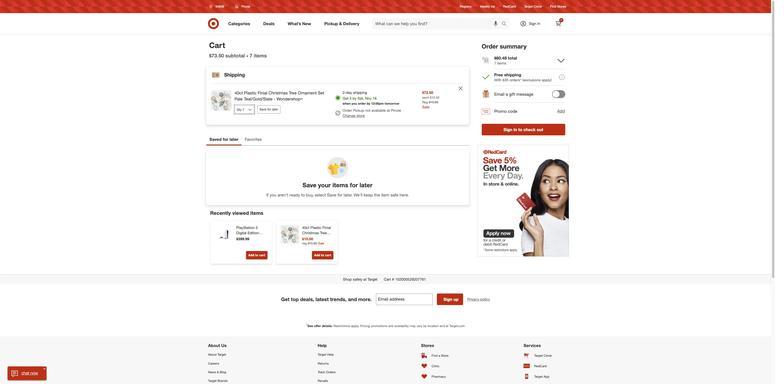 Task type: locate. For each thing, give the bounding box(es) containing it.
a left store
[[439, 354, 441, 358]]

pricing,
[[360, 325, 371, 329]]

& left delivery
[[339, 21, 342, 26]]

us
[[221, 344, 227, 349]]

by right it
[[353, 96, 357, 101]]

0 horizontal spatial &
[[217, 371, 219, 375]]

safely
[[353, 278, 363, 282]]

ornament for 40ct plastic finial christmas tree ornament set pale teal/gold/slate - wondershop™
[[298, 91, 317, 96]]

$15.00 inside $73.50 each $10.50 reg $15.00 sale
[[429, 100, 439, 104]]

target up returns
[[318, 353, 327, 357]]

to left buy,
[[301, 193, 305, 198]]

cart down playstation 5 digital edition console "link"
[[259, 254, 265, 258]]

news & blog
[[208, 371, 226, 375]]

1 vertical spatial pickup
[[353, 108, 365, 113]]

select
[[315, 193, 326, 198]]

tree inside 40ct plastic finial christmas tree ornament set pale teal/gold/slate - wondershop™
[[289, 91, 297, 96]]

playstation
[[236, 226, 255, 230]]

1 vertical spatial sale
[[318, 242, 324, 246]]

0 horizontal spatial shipping
[[353, 91, 367, 95]]

tree inside 40ct plastic finial christmas tree ornament set - wondershop™
[[320, 231, 327, 236]]

find up 7 link
[[551, 5, 557, 9]]

items down $80.48 in the right of the page
[[498, 61, 507, 65]]

0 vertical spatial 7
[[561, 19, 562, 22]]

7 for 7
[[561, 19, 562, 22]]

save for later button
[[257, 105, 281, 114]]

ornament inside 40ct plastic finial christmas tree ornament set - wondershop™
[[302, 236, 319, 241]]

1 vertical spatial $10.50
[[302, 237, 313, 242]]

1 horizontal spatial at
[[387, 108, 390, 113]]

12:00pm
[[372, 102, 384, 106]]

find
[[551, 5, 557, 9], [432, 354, 438, 358]]

0 horizontal spatial add
[[248, 254, 254, 258]]

0 horizontal spatial finial
[[258, 91, 268, 96]]

what's new
[[288, 21, 311, 26]]

✕ button
[[42, 367, 46, 371]]

order
[[482, 43, 499, 50], [343, 108, 352, 113]]

at down tomorrow
[[387, 108, 390, 113]]

redcard right ad
[[504, 5, 516, 9]]

cart left #
[[384, 278, 391, 282]]

7 right subtotal at the top of the page
[[250, 53, 253, 59]]

pickup up store
[[353, 108, 365, 113]]

0 vertical spatial by
[[353, 96, 357, 101]]

sign up
[[444, 297, 459, 303]]

0 horizontal spatial add to cart button
[[246, 252, 268, 260]]

0 horizontal spatial you
[[270, 193, 277, 198]]

target redcard save 5% get more every day. in store & online. apply now for a credit or debit redcard. *some restrictions apply. image
[[478, 145, 569, 257]]

tree for wondershop™
[[320, 231, 327, 236]]

- inside 40ct plastic finial christmas tree ornament set pale teal/gold/slate - wondershop™
[[274, 97, 276, 102]]

shop safely at target
[[343, 278, 378, 282]]

ornament for 40ct plastic finial christmas tree ornament set - wondershop™
[[302, 236, 319, 241]]

set left 2- at top
[[318, 91, 325, 96]]

0 horizontal spatial at
[[364, 278, 367, 282]]

plastic up $10.50 reg $15.00 sale at the left bottom
[[311, 226, 322, 230]]

and left availability
[[389, 325, 394, 329]]

later right the saved
[[230, 137, 239, 142]]

in left check at the right top
[[514, 127, 518, 132]]

redcard link up target app
[[524, 361, 564, 372]]

0 vertical spatial target circle
[[525, 5, 542, 9]]

2 vertical spatial at
[[446, 325, 449, 329]]

to down $10.50 reg $15.00 sale at the left bottom
[[321, 254, 324, 258]]

sale down the reg
[[423, 105, 430, 109]]

plastic
[[244, 91, 257, 96], [311, 226, 322, 230]]

ornament inside 40ct plastic finial christmas tree ornament set pale teal/gold/slate - wondershop™
[[298, 91, 317, 96]]

1 horizontal spatial 40ct
[[302, 226, 310, 230]]

0 horizontal spatial plastic
[[244, 91, 257, 96]]

for down teal/gold/slate
[[268, 108, 271, 111]]

pickup & delivery link
[[320, 18, 366, 29]]

available
[[372, 108, 386, 113]]

1 vertical spatial about
[[208, 353, 217, 357]]

to inside $399.99 add to cart
[[255, 254, 258, 258]]

$73.50 left subtotal at the top of the page
[[209, 53, 224, 59]]

0 horizontal spatial redcard link
[[504, 4, 516, 9]]

chat now
[[21, 371, 38, 376]]

set inside 40ct plastic finial christmas tree ornament set pale teal/gold/slate - wondershop™
[[318, 91, 325, 96]]

sign left the up
[[444, 297, 453, 303]]

40ct for 40ct plastic finial christmas tree ornament set pale teal/gold/slate - wondershop™
[[235, 91, 243, 96]]

- inside 40ct plastic finial christmas tree ornament set - wondershop™
[[326, 236, 328, 241]]

check
[[524, 127, 536, 132]]

cart item ready to fulfill group
[[206, 84, 469, 125]]

up
[[454, 297, 459, 303]]

40ct inside 40ct plastic finial christmas tree ornament set - wondershop™
[[302, 226, 310, 230]]

privacy policy link
[[468, 297, 490, 303]]

0 horizontal spatial help
[[318, 344, 327, 349]]

40ct up pale
[[235, 91, 243, 96]]

plastic inside 40ct plastic finial christmas tree ornament set pale teal/gold/slate - wondershop™
[[244, 91, 257, 96]]

help up target help
[[318, 344, 327, 349]]

plastic inside 40ct plastic finial christmas tree ornament set - wondershop™
[[311, 226, 322, 230]]

save for save your items for later
[[303, 182, 317, 189]]

your
[[318, 182, 331, 189]]

7 for 7 items
[[250, 53, 253, 59]]

1 vertical spatial wondershop™
[[302, 242, 325, 246]]

$10.50 right each
[[430, 96, 440, 100]]

save your items for later
[[303, 182, 373, 189]]

1 horizontal spatial redcard
[[535, 365, 547, 369]]

you
[[352, 102, 357, 106], [270, 193, 277, 198]]

0 horizontal spatial $73.50
[[209, 53, 224, 59]]

gift
[[510, 92, 516, 97]]

1 horizontal spatial add to cart button
[[312, 252, 334, 260]]

40ct plastic finial christmas tree ornament set - wondershop™ image
[[281, 226, 299, 244], [281, 226, 299, 244]]

2 cart from the left
[[325, 254, 331, 258]]

1 vertical spatial redcard
[[535, 365, 547, 369]]

0 vertical spatial stores
[[558, 5, 567, 9]]

2 add to cart button from the left
[[312, 252, 334, 260]]

1 horizontal spatial pinole
[[391, 108, 401, 113]]

1 horizontal spatial cart
[[384, 278, 391, 282]]

orders
[[326, 371, 336, 375]]

finial inside 40ct plastic finial christmas tree ornament set - wondershop™
[[323, 226, 331, 230]]

categories link
[[224, 18, 257, 29]]

1 vertical spatial pinole
[[391, 108, 401, 113]]

2 vertical spatial later
[[360, 182, 373, 189]]

2 vertical spatial sign
[[444, 297, 453, 303]]

sign for sign in to check out
[[504, 127, 513, 132]]

for left later. at the bottom of page
[[338, 193, 343, 198]]

1 horizontal spatial sale
[[423, 105, 430, 109]]

pinole inside dropdown button
[[242, 4, 250, 8]]

recently
[[210, 210, 231, 216]]

0 horizontal spatial $15.00
[[308, 242, 317, 246]]

40ct plastic finial christmas tree ornament set - wondershop™ link
[[302, 226, 333, 246]]

0 vertical spatial shipping
[[505, 72, 522, 77]]

stores up find a store link
[[421, 344, 434, 349]]

wondershop™ up 'save for later'
[[277, 97, 303, 102]]

$399.99 add to cart
[[236, 237, 265, 258]]

0 vertical spatial sale
[[423, 105, 430, 109]]

find left store
[[432, 354, 438, 358]]

1 horizontal spatial finial
[[323, 226, 331, 230]]

1 about from the top
[[208, 344, 220, 349]]

7 down $80.48 in the right of the page
[[495, 61, 497, 65]]

0 vertical spatial plastic
[[244, 91, 257, 96]]

recalls
[[318, 379, 328, 383]]

1 horizontal spatial you
[[352, 102, 357, 106]]

set for 40ct plastic finial christmas tree ornament set - wondershop™
[[320, 236, 325, 241]]

$73.50
[[209, 53, 224, 59], [423, 91, 434, 95]]

save up buy,
[[303, 182, 317, 189]]

stores up 7 link
[[558, 5, 567, 9]]

- right $10.50 reg $15.00 sale at the left bottom
[[326, 236, 328, 241]]

target down news
[[208, 379, 217, 383]]

* see offer details. restrictions apply. pricing, promotions and availability may vary by location and at target.com
[[307, 324, 465, 329]]

1 vertical spatial -
[[326, 236, 328, 241]]

with
[[495, 78, 502, 82]]

to left check at the right top
[[519, 127, 523, 132]]

18
[[373, 96, 377, 101]]

later for saved for later
[[230, 137, 239, 142]]

add inside button
[[558, 109, 565, 114]]

pale
[[235, 97, 243, 102]]

more.
[[359, 297, 372, 303]]

add to cart button down the $399.99
[[246, 252, 268, 260]]

0 vertical spatial later
[[272, 108, 278, 111]]

later inside button
[[272, 108, 278, 111]]

2 vertical spatial save
[[327, 193, 337, 198]]

None radio
[[336, 95, 341, 101]]

0 horizontal spatial redcard
[[504, 5, 516, 9]]

christmas up 'save for later'
[[269, 91, 288, 96]]

later down 40ct plastic finial christmas tree ornament set pale teal/gold/slate - wondershop™
[[272, 108, 278, 111]]

store
[[441, 354, 449, 358]]

for inside button
[[268, 108, 271, 111]]

for up the we'll
[[350, 182, 358, 189]]

shipping inside '2-day shipping get it by sat, nov 18 when you order by 12:00pm tomorrow'
[[353, 91, 367, 95]]

target left app
[[535, 375, 543, 379]]

$73.50 subtotal
[[209, 53, 245, 59]]

sat,
[[358, 96, 364, 101]]

registry
[[460, 5, 472, 9]]

christmas inside 40ct plastic finial christmas tree ornament set - wondershop™
[[302, 231, 319, 236]]

1 horizontal spatial $15.00
[[429, 100, 439, 104]]

1 vertical spatial 7
[[250, 53, 253, 59]]

by down nov
[[367, 102, 371, 106]]

What can we help you find? suggestions appear below search field
[[373, 18, 503, 29]]

at right safely on the bottom of the page
[[364, 278, 367, 282]]

pinole inside order pickup not available at pinole change store
[[391, 108, 401, 113]]

1 vertical spatial target circle
[[535, 354, 552, 358]]

$73.50 inside $73.50 each $10.50 reg $15.00 sale
[[423, 91, 434, 95]]

1 vertical spatial plastic
[[311, 226, 322, 230]]

set inside 40ct plastic finial christmas tree ornament set - wondershop™
[[320, 236, 325, 241]]

about target link
[[208, 351, 248, 360]]

target circle down services
[[535, 354, 552, 358]]

viewed
[[233, 210, 249, 216]]

$399.99
[[236, 237, 249, 242]]

help up the returns link
[[328, 353, 334, 357]]

wondershop™ up add to cart
[[302, 242, 325, 246]]

1 vertical spatial shipping
[[353, 91, 367, 95]]

1 vertical spatial christmas
[[302, 231, 319, 236]]

1 horizontal spatial pickup
[[353, 108, 365, 113]]

None text field
[[376, 294, 433, 306]]

- up 'save for later'
[[274, 97, 276, 102]]

playstation 5 digital edition console image
[[215, 226, 233, 244], [215, 226, 233, 244]]

for right the saved
[[223, 137, 228, 142]]

christmas up $10.50 reg $15.00 sale at the left bottom
[[302, 231, 319, 236]]

0 vertical spatial christmas
[[269, 91, 288, 96]]

items up if you aren't ready to buy, select save for later. we'll keep the item safe here.
[[333, 182, 349, 189]]

7 link
[[553, 18, 565, 29]]

0 vertical spatial pinole
[[242, 4, 250, 8]]

0 vertical spatial in
[[538, 21, 541, 26]]

you right if
[[270, 193, 277, 198]]

1 horizontal spatial help
[[328, 353, 334, 357]]

shipping up orders*
[[505, 72, 522, 77]]

$10.50 up the reg
[[302, 237, 313, 242]]

orders*
[[510, 78, 522, 82]]

wondershop™ inside 40ct plastic finial christmas tree ornament set pale teal/gold/slate - wondershop™
[[277, 97, 303, 102]]

40ct for 40ct plastic finial christmas tree ornament set - wondershop™
[[302, 226, 310, 230]]

0 horizontal spatial christmas
[[269, 91, 288, 96]]

plastic for -
[[311, 226, 322, 230]]

chat
[[21, 371, 29, 376]]

save right 'select'
[[327, 193, 337, 198]]

circle up sign in
[[534, 5, 542, 9]]

1 add to cart button from the left
[[246, 252, 268, 260]]

target right safely on the bottom of the page
[[368, 278, 378, 282]]

0 vertical spatial -
[[274, 97, 276, 102]]

get left it
[[343, 96, 349, 101]]

40ct up $10.50 reg $15.00 sale at the left bottom
[[302, 226, 310, 230]]

recently viewed items
[[210, 210, 264, 216]]

order pickup not available at pinole change store
[[343, 108, 401, 118]]

add to cart button down $10.50 reg $15.00 sale at the left bottom
[[312, 252, 334, 260]]

and right location
[[440, 325, 445, 329]]

1 horizontal spatial -
[[326, 236, 328, 241]]

pinole
[[242, 4, 250, 8], [391, 108, 401, 113]]

finial for teal/gold/slate
[[258, 91, 268, 96]]

plastic up teal/gold/slate
[[244, 91, 257, 96]]

target circle up sign in
[[525, 5, 542, 9]]

1 vertical spatial ornament
[[302, 236, 319, 241]]

$15.00 inside $10.50 reg $15.00 sale
[[308, 242, 317, 246]]

1 vertical spatial help
[[328, 353, 334, 357]]

0 vertical spatial tree
[[289, 91, 297, 96]]

circle up app
[[544, 354, 552, 358]]

search button
[[500, 18, 512, 30]]

by
[[353, 96, 357, 101], [367, 102, 371, 106], [424, 325, 427, 329]]

app
[[544, 375, 550, 379]]

shop
[[343, 278, 352, 282]]

save inside save for later button
[[260, 108, 267, 111]]

$10.50 reg $15.00 sale
[[302, 237, 324, 246]]

store
[[357, 114, 365, 118]]

by for pricing,
[[424, 325, 427, 329]]

0 vertical spatial a
[[506, 92, 508, 97]]

news
[[208, 371, 216, 375]]

plastic for pale
[[244, 91, 257, 96]]

2 horizontal spatial by
[[424, 325, 427, 329]]

message
[[517, 92, 534, 97]]

0 horizontal spatial later
[[230, 137, 239, 142]]

and left the more.
[[348, 297, 357, 303]]

aren't
[[278, 193, 289, 198]]

0 vertical spatial ornament
[[298, 91, 317, 96]]

cart up $73.50 subtotal
[[209, 40, 225, 50]]

0 vertical spatial sign
[[529, 21, 537, 26]]

by inside '* see offer details. restrictions apply. pricing, promotions and availability may vary by location and at target.com'
[[424, 325, 427, 329]]

0 vertical spatial $73.50
[[209, 53, 224, 59]]

pinole down tomorrow
[[391, 108, 401, 113]]

christmas for wondershop™
[[302, 231, 319, 236]]

target circle link down services
[[524, 351, 564, 361]]

about
[[208, 344, 220, 349], [208, 353, 217, 357]]

a left gift
[[506, 92, 508, 97]]

target down us
[[218, 353, 226, 357]]

7 down find stores link at the right of page
[[561, 19, 562, 22]]

1 vertical spatial by
[[367, 102, 371, 106]]

finial inside 40ct plastic finial christmas tree ornament set pale teal/gold/slate - wondershop™
[[258, 91, 268, 96]]

wondershop™ inside 40ct plastic finial christmas tree ornament set - wondershop™
[[302, 242, 325, 246]]

finial up teal/gold/slate
[[258, 91, 268, 96]]

christmas inside 40ct plastic finial christmas tree ornament set pale teal/gold/slate - wondershop™
[[269, 91, 288, 96]]

may
[[410, 325, 416, 329]]

order inside order pickup not available at pinole change store
[[343, 108, 352, 113]]

you left order
[[352, 102, 357, 106]]

0 horizontal spatial sign
[[444, 297, 453, 303]]

0 horizontal spatial order
[[343, 108, 352, 113]]

finial for wondershop™
[[323, 226, 331, 230]]

latest
[[316, 297, 329, 303]]

1 horizontal spatial get
[[343, 96, 349, 101]]

in
[[538, 21, 541, 26], [514, 127, 518, 132]]

sign
[[529, 21, 537, 26], [504, 127, 513, 132], [444, 297, 453, 303]]

2 about from the top
[[208, 353, 217, 357]]

redcard up target app
[[535, 365, 547, 369]]

1 vertical spatial 40ct
[[302, 226, 310, 230]]

0 vertical spatial save
[[260, 108, 267, 111]]

0 horizontal spatial sale
[[318, 242, 324, 246]]

in inside button
[[514, 127, 518, 132]]

2 horizontal spatial and
[[440, 325, 445, 329]]

order up change on the top of the page
[[343, 108, 352, 113]]

94806 button
[[206, 2, 230, 11]]

console
[[236, 236, 250, 241]]

redcard link right ad
[[504, 4, 516, 9]]

help
[[318, 344, 327, 349], [328, 353, 334, 357]]

pickup & delivery
[[325, 21, 360, 26]]

7 inside $80.48 total 7 items
[[495, 61, 497, 65]]

pinole up categories link
[[242, 4, 250, 8]]

1 vertical spatial a
[[439, 354, 441, 358]]

later up keep
[[360, 182, 373, 189]]

1 vertical spatial get
[[281, 297, 290, 303]]

2 horizontal spatial 7
[[561, 19, 562, 22]]

reg
[[302, 242, 307, 246]]

0 horizontal spatial cart
[[259, 254, 265, 258]]

get left top
[[281, 297, 290, 303]]

sign down 'promo code'
[[504, 127, 513, 132]]

1 horizontal spatial &
[[339, 21, 342, 26]]

1 cart from the left
[[259, 254, 265, 258]]

cart # 102000529207761
[[384, 278, 426, 282]]

sign for sign in
[[529, 21, 537, 26]]

find stores link
[[551, 4, 567, 9]]

day
[[346, 91, 352, 95]]

40ct plastic finial christmas tree ornament set pale teal/gold/slate - wondershop&#8482; image
[[211, 90, 232, 111]]

shipping up "sat,"
[[353, 91, 367, 95]]

in for sign in to check out
[[514, 127, 518, 132]]

sale up add to cart
[[318, 242, 324, 246]]

by right vary
[[424, 325, 427, 329]]

1 vertical spatial cart
[[384, 278, 391, 282]]

at left target.com
[[446, 325, 449, 329]]

1 horizontal spatial shipping
[[505, 72, 522, 77]]

set for 40ct plastic finial christmas tree ornament set pale teal/gold/slate - wondershop™
[[318, 91, 325, 96]]

1 horizontal spatial find
[[551, 5, 557, 9]]

& left blog
[[217, 371, 219, 375]]

buy,
[[306, 193, 314, 198]]

later.
[[344, 193, 353, 198]]

0 vertical spatial $15.00
[[429, 100, 439, 104]]

chat now button
[[8, 367, 46, 381]]

0 vertical spatial &
[[339, 21, 342, 26]]

in left 7 link
[[538, 21, 541, 26]]

target circle link up sign in
[[525, 4, 542, 9]]

0 horizontal spatial in
[[514, 127, 518, 132]]

0 horizontal spatial tree
[[289, 91, 297, 96]]

order up $80.48 in the right of the page
[[482, 43, 499, 50]]

sign left 7 link
[[529, 21, 537, 26]]

0 horizontal spatial -
[[274, 97, 276, 102]]

2 vertical spatial 7
[[495, 61, 497, 65]]

if
[[266, 193, 269, 198]]

0 vertical spatial set
[[318, 91, 325, 96]]

40ct inside 40ct plastic finial christmas tree ornament set pale teal/gold/slate - wondershop™
[[235, 91, 243, 96]]

0 horizontal spatial 7
[[250, 53, 253, 59]]

set up add to cart
[[320, 236, 325, 241]]

save down teal/gold/slate
[[260, 108, 267, 111]]

$73.50 up each
[[423, 91, 434, 95]]

0 vertical spatial you
[[352, 102, 357, 106]]

top
[[291, 297, 299, 303]]

weekly ad link
[[480, 4, 495, 9]]

sign up button
[[437, 294, 464, 306]]

target app
[[535, 375, 550, 379]]

pharmacy link
[[421, 372, 454, 382]]

about up the about target
[[208, 344, 220, 349]]

delivery
[[343, 21, 360, 26]]

pickup left delivery
[[325, 21, 338, 26]]

finial up $10.50 reg $15.00 sale at the left bottom
[[323, 226, 331, 230]]

sign in to check out button
[[482, 124, 566, 136]]

about up careers
[[208, 353, 217, 357]]



Task type: vqa. For each thing, say whether or not it's contained in the screenshot.
save 15% on a combo touch with ipad 10th gen purchase link
no



Task type: describe. For each thing, give the bounding box(es) containing it.
target brands
[[208, 379, 228, 383]]

here.
[[400, 193, 409, 198]]

digital
[[236, 231, 247, 236]]

$73.50 for each
[[423, 91, 434, 95]]

$73.50 for subtotal
[[209, 53, 224, 59]]

target up sign in link
[[525, 5, 533, 9]]

redcard inside redcard link
[[535, 365, 547, 369]]

trends,
[[330, 297, 347, 303]]

add to cart button for 40ct plastic finial christmas tree ornament set - wondershop™
[[312, 252, 334, 260]]

teal/gold/slate
[[244, 97, 273, 102]]

about for about us
[[208, 344, 220, 349]]

tree for teal/gold/slate
[[289, 91, 297, 96]]

0 horizontal spatial and
[[348, 297, 357, 303]]

promotions
[[372, 325, 388, 329]]

save for save for later
[[260, 108, 267, 111]]

order for order summary
[[482, 43, 499, 50]]

& for news
[[217, 371, 219, 375]]

5
[[256, 226, 258, 230]]

offer
[[314, 325, 321, 329]]

change
[[343, 114, 356, 118]]

save for later
[[260, 108, 278, 111]]

tomorrow
[[385, 102, 400, 106]]

privacy
[[468, 298, 480, 302]]

$35
[[503, 78, 509, 82]]

nov
[[365, 96, 372, 101]]

registry link
[[460, 4, 472, 9]]

add for add to cart
[[314, 254, 320, 258]]

christmas for teal/gold/slate
[[269, 91, 288, 96]]

1 vertical spatial you
[[270, 193, 277, 198]]

add inside $399.99 add to cart
[[248, 254, 254, 258]]

sign in to check out
[[504, 127, 544, 132]]

7 items
[[250, 53, 267, 59]]

0 vertical spatial help
[[318, 344, 327, 349]]

saved for later link
[[206, 135, 242, 146]]

sale inside $73.50 each $10.50 reg $15.00 sale
[[423, 105, 430, 109]]

2 horizontal spatial save
[[327, 193, 337, 198]]

items right subtotal at the top of the page
[[254, 53, 267, 59]]

find stores
[[551, 5, 567, 9]]

1 vertical spatial target circle link
[[524, 351, 564, 361]]

edition
[[248, 231, 259, 236]]

returns link
[[318, 360, 351, 368]]

track orders link
[[318, 368, 351, 377]]

pickup inside order pickup not available at pinole change store
[[353, 108, 365, 113]]

clinic
[[432, 365, 440, 369]]

0 horizontal spatial get
[[281, 297, 290, 303]]

deals
[[264, 21, 275, 26]]

free
[[495, 72, 503, 77]]

you inside '2-day shipping get it by sat, nov 18 when you order by 12:00pm tomorrow'
[[352, 102, 357, 106]]

0 vertical spatial target circle link
[[525, 4, 542, 9]]

not available radio
[[336, 111, 341, 116]]

promo code
[[495, 109, 518, 114]]

& for pickup
[[339, 21, 342, 26]]

none radio inside cart item ready to fulfill group
[[336, 95, 341, 101]]

sign for sign up
[[444, 297, 453, 303]]

it
[[350, 96, 352, 101]]

returns
[[318, 362, 329, 366]]

items up 5
[[251, 210, 264, 216]]

$80.48
[[495, 55, 507, 61]]

apply.
[[351, 325, 360, 329]]

at inside order pickup not available at pinole change store
[[387, 108, 390, 113]]

cart inside $399.99 add to cart
[[259, 254, 265, 258]]

apply)
[[542, 78, 552, 82]]

$10.50 inside $73.50 each $10.50 reg $15.00 sale
[[430, 96, 440, 100]]

promo
[[495, 109, 507, 114]]

a for store
[[439, 354, 441, 358]]

$80.48 total 7 items
[[495, 55, 518, 65]]

target circle inside the target circle link
[[535, 354, 552, 358]]

if you aren't ready to buy, select save for later. we'll keep the item safe here.
[[266, 193, 409, 198]]

0 vertical spatial circle
[[534, 5, 542, 9]]

target down services
[[535, 354, 543, 358]]

item
[[382, 193, 390, 198]]

order summary
[[482, 43, 527, 50]]

free shipping with $35 orders* (exclusions apply)
[[495, 72, 552, 82]]

out
[[537, 127, 544, 132]]

in for sign in
[[538, 21, 541, 26]]

cart for cart
[[209, 40, 225, 50]]

sign in link
[[516, 18, 549, 29]]

code
[[508, 109, 518, 114]]

pharmacy
[[432, 375, 446, 379]]

later for save for later
[[272, 108, 278, 111]]

help inside "link"
[[328, 353, 334, 357]]

find for find stores
[[551, 5, 557, 9]]

about for about target
[[208, 353, 217, 357]]

1 vertical spatial redcard link
[[524, 361, 564, 372]]

1 horizontal spatial stores
[[558, 5, 567, 9]]

add to cart button for playstation 5 digital edition console
[[246, 252, 268, 260]]

1 vertical spatial circle
[[544, 354, 552, 358]]

cart for cart # 102000529207761
[[384, 278, 391, 282]]

0 horizontal spatial pickup
[[325, 21, 338, 26]]

0 vertical spatial redcard link
[[504, 4, 516, 9]]

email
[[495, 92, 505, 97]]

items inside $80.48 total 7 items
[[498, 61, 507, 65]]

ad
[[491, 5, 495, 9]]

add button
[[557, 108, 566, 115]]

each
[[423, 96, 429, 100]]

target app link
[[524, 372, 564, 382]]

favorites link
[[242, 135, 265, 146]]

by for sat,
[[367, 102, 371, 106]]

the
[[374, 193, 380, 198]]

safe
[[391, 193, 399, 198]]

not
[[366, 108, 371, 113]]

to inside button
[[519, 127, 523, 132]]

when
[[343, 102, 351, 106]]

track
[[318, 371, 325, 375]]

✕
[[43, 368, 45, 371]]

order for order pickup not available at pinole change store
[[343, 108, 352, 113]]

keep
[[364, 193, 373, 198]]

shipping inside free shipping with $35 orders* (exclusions apply)
[[505, 72, 522, 77]]

new
[[303, 21, 311, 26]]

find a store
[[432, 354, 449, 358]]

at inside '* see offer details. restrictions apply. pricing, promotions and availability may vary by location and at target.com'
[[446, 325, 449, 329]]

a for gift
[[506, 92, 508, 97]]

0 horizontal spatial stores
[[421, 344, 434, 349]]

recalls link
[[318, 377, 351, 385]]

1 horizontal spatial and
[[389, 325, 394, 329]]

deals,
[[300, 297, 314, 303]]

102000529207761
[[396, 278, 426, 282]]

ready
[[290, 193, 300, 198]]

#
[[392, 278, 395, 282]]

saved for later
[[210, 137, 239, 142]]

get inside '2-day shipping get it by sat, nov 18 when you order by 12:00pm tomorrow'
[[343, 96, 349, 101]]

0 vertical spatial redcard
[[504, 5, 516, 9]]

target help
[[318, 353, 334, 357]]

sale inside $10.50 reg $15.00 sale
[[318, 242, 324, 246]]

(exclusions
[[523, 78, 541, 82]]

sign in
[[529, 21, 541, 26]]

blog
[[220, 371, 226, 375]]

$10.50 inside $10.50 reg $15.00 sale
[[302, 237, 313, 242]]

favorites
[[245, 137, 262, 142]]

categories
[[228, 21, 250, 26]]

vary
[[417, 325, 423, 329]]

about target
[[208, 353, 226, 357]]

shipping
[[224, 72, 245, 78]]

details.
[[322, 325, 333, 329]]

add for add
[[558, 109, 565, 114]]

playstation 5 digital edition console link
[[236, 226, 267, 241]]

2-
[[343, 91, 346, 95]]

services
[[524, 344, 541, 349]]

find for find a store
[[432, 354, 438, 358]]

playstation 5 digital edition console
[[236, 226, 259, 241]]

chat now dialog
[[8, 367, 46, 381]]

email a gift message
[[495, 92, 534, 97]]

2-day shipping get it by sat, nov 18 when you order by 12:00pm tomorrow
[[343, 91, 400, 106]]



